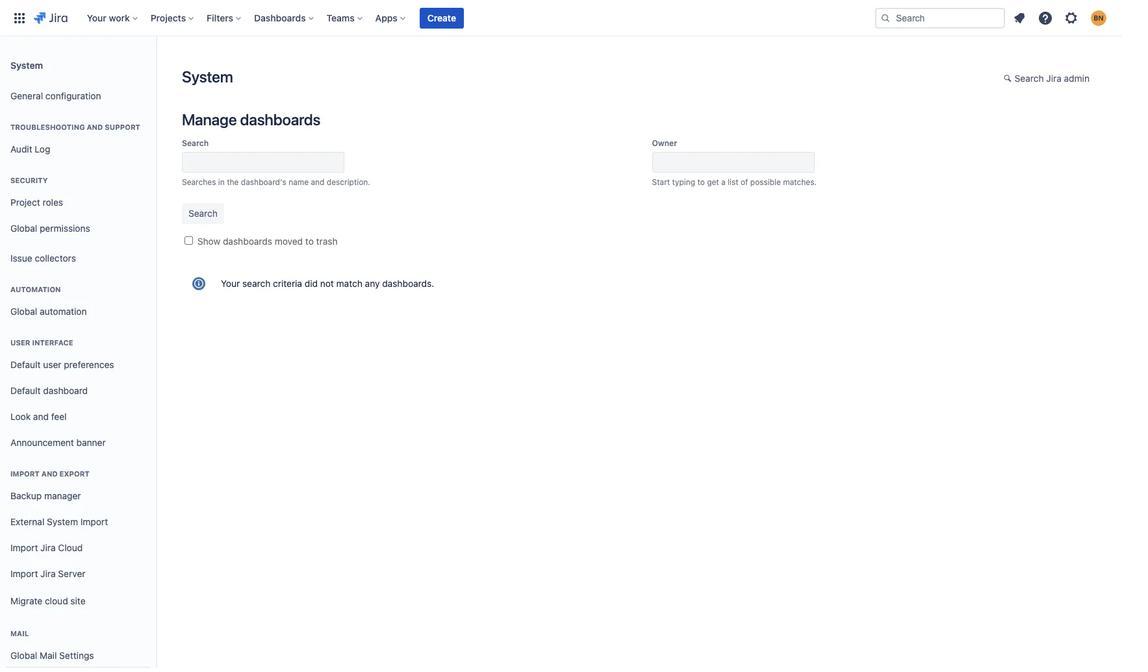 Task type: vqa. For each thing, say whether or not it's contained in the screenshot.
oct
no



Task type: describe. For each thing, give the bounding box(es) containing it.
backup manager link
[[5, 484, 151, 510]]

user interface group
[[5, 325, 151, 460]]

dashboards button
[[250, 7, 319, 28]]

notifications image
[[1012, 10, 1028, 26]]

your work button
[[83, 7, 143, 28]]

configuration
[[45, 90, 101, 101]]

import down backup manager link
[[80, 516, 108, 527]]

banner containing your work
[[0, 0, 1122, 36]]

the
[[227, 177, 239, 187]]

and for support
[[87, 123, 103, 131]]

import and export
[[10, 470, 90, 478]]

settings
[[59, 650, 94, 661]]

default for default user preferences
[[10, 359, 41, 370]]

import jira cloud link
[[5, 536, 151, 562]]

jira for server
[[40, 568, 56, 579]]

search jira admin link
[[997, 69, 1096, 90]]

teams
[[327, 12, 355, 23]]

roles
[[43, 197, 63, 208]]

create
[[428, 12, 456, 23]]

banner
[[76, 437, 106, 448]]

small image
[[1004, 73, 1014, 84]]

backup manager
[[10, 490, 81, 501]]

global for global permissions
[[10, 223, 37, 234]]

list
[[728, 177, 739, 187]]

look
[[10, 411, 31, 422]]

Owner text field
[[652, 152, 815, 173]]

project roles
[[10, 197, 63, 208]]

audit log link
[[5, 136, 151, 162]]

announcement banner
[[10, 437, 106, 448]]

criteria
[[273, 278, 302, 289]]

not
[[320, 278, 334, 289]]

default for default dashboard
[[10, 385, 41, 396]]

dashboard
[[43, 385, 88, 396]]

filters
[[207, 12, 233, 23]]

user interface
[[10, 339, 73, 347]]

server
[[58, 568, 85, 579]]

import jira server
[[10, 568, 85, 579]]

look and feel
[[10, 411, 67, 422]]

search for search
[[182, 138, 209, 148]]

mail group
[[5, 616, 151, 669]]

look and feel link
[[5, 404, 151, 430]]

external
[[10, 516, 44, 527]]

permissions
[[40, 223, 90, 234]]

migrate cloud site
[[10, 596, 86, 607]]

your search criteria did not match any dashboards.
[[221, 278, 434, 289]]

1 horizontal spatial to
[[698, 177, 705, 187]]

projects button
[[147, 7, 199, 28]]

show
[[197, 236, 220, 247]]

troubleshooting and support
[[10, 123, 140, 131]]

default dashboard link
[[5, 378, 151, 404]]

filters button
[[203, 7, 246, 28]]

search image
[[881, 13, 891, 23]]

and for export
[[41, 470, 58, 478]]

user
[[10, 339, 30, 347]]

site
[[70, 596, 86, 607]]

jira for admin
[[1047, 73, 1062, 84]]

user
[[43, 359, 61, 370]]

global permissions link
[[5, 216, 151, 242]]

searches
[[182, 177, 216, 187]]

audit log
[[10, 143, 50, 154]]

match
[[336, 278, 363, 289]]

moved
[[275, 236, 303, 247]]

feel
[[51, 411, 67, 422]]

and for feel
[[33, 411, 49, 422]]

global automation
[[10, 306, 87, 317]]

backup
[[10, 490, 42, 501]]

your work
[[87, 12, 130, 23]]

announcement banner link
[[5, 430, 151, 456]]

project
[[10, 197, 40, 208]]

any
[[365, 278, 380, 289]]

apps
[[375, 12, 398, 23]]

primary element
[[8, 0, 875, 36]]

import for import jira server
[[10, 568, 38, 579]]

description.
[[327, 177, 370, 187]]

log
[[35, 143, 50, 154]]

general
[[10, 90, 43, 101]]

owner
[[652, 138, 677, 148]]

issue collectors link
[[5, 246, 151, 272]]

default user preferences link
[[5, 352, 151, 378]]

issue collectors
[[10, 253, 76, 264]]

Search field
[[875, 7, 1005, 28]]

interface
[[32, 339, 73, 347]]

general configuration link
[[5, 83, 151, 109]]

manage dashboards
[[182, 110, 320, 129]]

import for import jira cloud
[[10, 542, 38, 553]]



Task type: locate. For each thing, give the bounding box(es) containing it.
jira for cloud
[[40, 542, 56, 553]]

search down manage
[[182, 138, 209, 148]]

mail down migrate
[[10, 630, 29, 638]]

dashboards.
[[382, 278, 434, 289]]

3 global from the top
[[10, 650, 37, 661]]

import down external
[[10, 542, 38, 553]]

to left get
[[698, 177, 705, 187]]

troubleshooting
[[10, 123, 85, 131]]

dashboards
[[254, 12, 306, 23]]

banner
[[0, 0, 1122, 36]]

jira image
[[34, 10, 67, 26], [34, 10, 67, 26]]

projects
[[151, 12, 186, 23]]

default
[[10, 359, 41, 370], [10, 385, 41, 396]]

global mail settings
[[10, 650, 94, 661]]

0 vertical spatial dashboards
[[240, 110, 320, 129]]

help image
[[1038, 10, 1054, 26]]

import up backup
[[10, 470, 40, 478]]

apps button
[[372, 7, 411, 28]]

admin
[[1064, 73, 1090, 84]]

dashboards for show
[[223, 236, 272, 247]]

system inside import and export group
[[47, 516, 78, 527]]

your for your work
[[87, 12, 106, 23]]

global
[[10, 223, 37, 234], [10, 306, 37, 317], [10, 650, 37, 661]]

1 vertical spatial dashboards
[[223, 236, 272, 247]]

0 horizontal spatial to
[[305, 236, 314, 247]]

1 global from the top
[[10, 223, 37, 234]]

default down 'user'
[[10, 359, 41, 370]]

2 vertical spatial global
[[10, 650, 37, 661]]

manager
[[44, 490, 81, 501]]

2 vertical spatial jira
[[40, 568, 56, 579]]

1 horizontal spatial system
[[47, 516, 78, 527]]

and inside user interface group
[[33, 411, 49, 422]]

global for global automation
[[10, 306, 37, 317]]

1 vertical spatial search
[[182, 138, 209, 148]]

work
[[109, 12, 130, 23]]

1 vertical spatial default
[[10, 385, 41, 396]]

import up migrate
[[10, 568, 38, 579]]

preferences
[[64, 359, 114, 370]]

cloud
[[58, 542, 83, 553]]

1 vertical spatial to
[[305, 236, 314, 247]]

import jira cloud
[[10, 542, 83, 553]]

import for import and export
[[10, 470, 40, 478]]

mail left settings
[[40, 650, 57, 661]]

0 horizontal spatial mail
[[10, 630, 29, 638]]

global automation link
[[5, 299, 151, 325]]

automation group
[[5, 272, 151, 329]]

1 vertical spatial global
[[10, 306, 37, 317]]

None text field
[[182, 152, 344, 173]]

export
[[60, 470, 90, 478]]

of
[[741, 177, 748, 187]]

0 vertical spatial search
[[1015, 73, 1044, 84]]

0 vertical spatial default
[[10, 359, 41, 370]]

trash
[[316, 236, 338, 247]]

global mail settings link
[[5, 643, 151, 669]]

search right the small icon
[[1015, 73, 1044, 84]]

dashboards right 'show'
[[223, 236, 272, 247]]

1 horizontal spatial your
[[221, 278, 240, 289]]

your left search at left top
[[221, 278, 240, 289]]

1 vertical spatial your
[[221, 278, 240, 289]]

sidebar navigation image
[[142, 52, 170, 78]]

global down automation
[[10, 306, 37, 317]]

typing
[[672, 177, 695, 187]]

system
[[10, 59, 43, 71], [182, 68, 233, 86], [47, 516, 78, 527]]

jira left server
[[40, 568, 56, 579]]

support
[[105, 123, 140, 131]]

automation
[[10, 285, 61, 294]]

your
[[87, 12, 106, 23], [221, 278, 240, 289]]

0 vertical spatial mail
[[10, 630, 29, 638]]

collectors
[[35, 253, 76, 264]]

your inside popup button
[[87, 12, 106, 23]]

external system import
[[10, 516, 108, 527]]

troubleshooting and support group
[[5, 109, 151, 166]]

1 default from the top
[[10, 359, 41, 370]]

security group
[[5, 162, 151, 246]]

global inside mail group
[[10, 650, 37, 661]]

0 vertical spatial global
[[10, 223, 37, 234]]

search jira admin
[[1015, 73, 1090, 84]]

and up backup manager
[[41, 470, 58, 478]]

default dashboard
[[10, 385, 88, 396]]

your left work at the top of the page
[[87, 12, 106, 23]]

0 vertical spatial to
[[698, 177, 705, 187]]

default user preferences
[[10, 359, 114, 370]]

security
[[10, 176, 48, 185]]

start
[[652, 177, 670, 187]]

a
[[721, 177, 726, 187]]

and left 'support'
[[87, 123, 103, 131]]

to left trash
[[305, 236, 314, 247]]

import
[[10, 470, 40, 478], [80, 516, 108, 527], [10, 542, 38, 553], [10, 568, 38, 579]]

0 horizontal spatial search
[[182, 138, 209, 148]]

import jira server link
[[5, 562, 151, 588]]

audit
[[10, 143, 32, 154]]

import and export group
[[5, 456, 151, 620]]

and left feel
[[33, 411, 49, 422]]

dashboards
[[240, 110, 320, 129], [223, 236, 272, 247]]

to
[[698, 177, 705, 187], [305, 236, 314, 247]]

jira
[[1047, 73, 1062, 84], [40, 542, 56, 553], [40, 568, 56, 579]]

create button
[[420, 7, 464, 28]]

jira left cloud
[[40, 542, 56, 553]]

1 vertical spatial jira
[[40, 542, 56, 553]]

global permissions
[[10, 223, 90, 234]]

automation
[[40, 306, 87, 317]]

show dashboards moved to trash
[[197, 236, 338, 247]]

Show dashboards moved to trash checkbox
[[185, 237, 193, 245]]

and right name
[[311, 177, 325, 187]]

global for global mail settings
[[10, 650, 37, 661]]

0 vertical spatial jira
[[1047, 73, 1062, 84]]

system up manage
[[182, 68, 233, 86]]

global inside security group
[[10, 223, 37, 234]]

general configuration
[[10, 90, 101, 101]]

0 horizontal spatial your
[[87, 12, 106, 23]]

teams button
[[323, 7, 368, 28]]

search
[[242, 278, 271, 289]]

appswitcher icon image
[[12, 10, 27, 26]]

searches in the dashboard's name and description.
[[182, 177, 370, 187]]

migrate cloud site link
[[5, 588, 151, 616]]

your profile and settings image
[[1091, 10, 1107, 26]]

announcement
[[10, 437, 74, 448]]

global inside automation group
[[10, 306, 37, 317]]

start typing to get a list of possible matches.
[[652, 177, 817, 187]]

global down the project
[[10, 223, 37, 234]]

and inside group
[[41, 470, 58, 478]]

2 default from the top
[[10, 385, 41, 396]]

manage
[[182, 110, 237, 129]]

dashboard's
[[241, 177, 287, 187]]

global left settings
[[10, 650, 37, 661]]

name
[[289, 177, 309, 187]]

cloud
[[45, 596, 68, 607]]

dashboards for manage
[[240, 110, 320, 129]]

system down manager
[[47, 516, 78, 527]]

jira left admin
[[1047, 73, 1062, 84]]

issue
[[10, 253, 32, 264]]

in
[[218, 177, 225, 187]]

2 horizontal spatial system
[[182, 68, 233, 86]]

1 horizontal spatial search
[[1015, 73, 1044, 84]]

search for search jira admin
[[1015, 73, 1044, 84]]

possible
[[751, 177, 781, 187]]

your for your search criteria did not match any dashboards.
[[221, 278, 240, 289]]

get
[[707, 177, 719, 187]]

0 horizontal spatial system
[[10, 59, 43, 71]]

did
[[305, 278, 318, 289]]

settings image
[[1064, 10, 1080, 26]]

0 vertical spatial your
[[87, 12, 106, 23]]

and inside group
[[87, 123, 103, 131]]

and
[[87, 123, 103, 131], [311, 177, 325, 187], [33, 411, 49, 422], [41, 470, 58, 478]]

default up look
[[10, 385, 41, 396]]

system up general
[[10, 59, 43, 71]]

2 global from the top
[[10, 306, 37, 317]]

dashboards up searches in the dashboard's name and description.
[[240, 110, 320, 129]]

1 vertical spatial mail
[[40, 650, 57, 661]]

None submit
[[182, 203, 224, 224]]

1 horizontal spatial mail
[[40, 650, 57, 661]]



